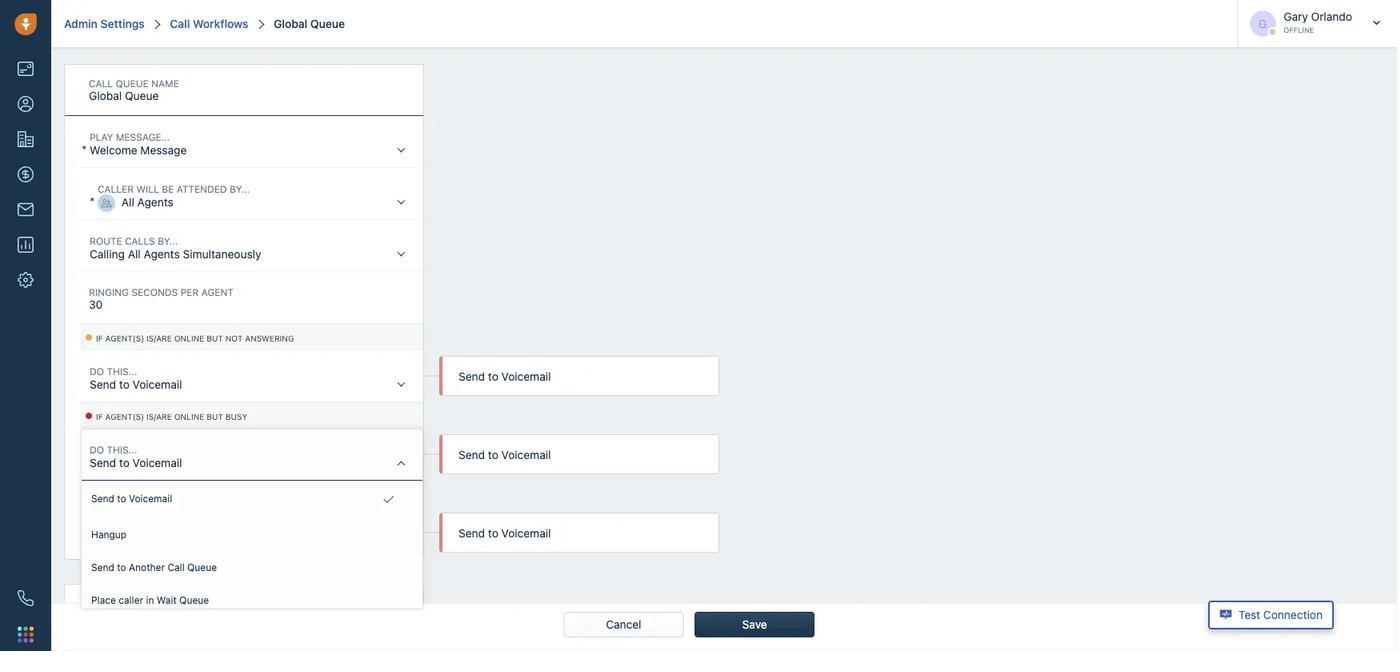 Task type: vqa. For each thing, say whether or not it's contained in the screenshot.
setup
no



Task type: locate. For each thing, give the bounding box(es) containing it.
1 vertical spatial settings
[[163, 600, 206, 614]]

orlando
[[1312, 10, 1353, 23]]

agents inside button
[[137, 195, 174, 209]]

1 vertical spatial online
[[174, 413, 204, 422]]

phone element
[[10, 583, 42, 615]]

online left not
[[174, 334, 204, 343]]

call right another
[[168, 562, 185, 573]]

settings right in
[[163, 600, 206, 614]]

0 vertical spatial agent(s)
[[105, 334, 144, 343]]

offline
[[105, 491, 139, 500]]

2 but from the top
[[207, 413, 223, 422]]

None field
[[81, 76, 358, 114], [81, 285, 424, 323], [81, 76, 358, 114], [81, 285, 424, 323]]

call workflows
[[170, 17, 248, 30]]

in
[[146, 595, 154, 606]]

call workflows link
[[167, 17, 248, 30]]

admin settings
[[64, 17, 145, 30]]

voicemail inside dropdown button
[[133, 456, 182, 470]]

agents
[[137, 195, 174, 209], [144, 247, 180, 261]]

is/are for if agent(s) is/are online but not answering
[[147, 334, 172, 343]]

1 horizontal spatial wait
[[157, 595, 177, 606]]

2 agent(s) from the top
[[105, 413, 144, 422]]

wait left in
[[100, 600, 123, 614]]

all inside button
[[122, 195, 134, 209]]

send to voicemail button down answering
[[82, 351, 423, 403]]

send to voicemail button
[[82, 351, 423, 403], [82, 508, 423, 560]]

online left busy
[[174, 413, 204, 422]]

1 if from the top
[[96, 334, 103, 343]]

1 is/are from the top
[[147, 334, 172, 343]]

but for not
[[207, 334, 223, 343]]

1 vertical spatial is/are
[[147, 413, 172, 422]]

wait queue settings
[[100, 600, 206, 614]]

workflows
[[193, 17, 248, 30]]

global queue
[[274, 17, 345, 30]]

answering
[[245, 334, 294, 343]]

all right 'group' icon
[[122, 195, 134, 209]]

0 horizontal spatial *
[[82, 143, 87, 156]]

1 horizontal spatial settings
[[163, 600, 206, 614]]

list box
[[82, 481, 423, 615]]

is/are left not
[[147, 334, 172, 343]]

phone image
[[18, 591, 34, 607]]

hangup
[[91, 529, 127, 540]]

gary
[[1284, 10, 1309, 23]]

queue right global at top left
[[311, 17, 345, 30]]

but left not
[[207, 334, 223, 343]]

message
[[140, 143, 187, 157]]

* left welcome
[[82, 143, 87, 156]]

0 vertical spatial is/are
[[147, 334, 172, 343]]

call inside list box
[[168, 562, 185, 573]]

to
[[488, 370, 499, 383], [119, 378, 130, 391], [488, 449, 499, 462], [119, 456, 130, 470], [117, 494, 126, 505], [488, 527, 499, 540], [119, 535, 130, 548], [117, 562, 126, 573]]

tick image
[[384, 491, 394, 510]]

cancel link
[[597, 613, 651, 638]]

1 send to voicemail button from the top
[[82, 351, 423, 403]]

0 horizontal spatial settings
[[101, 17, 145, 30]]

cancel
[[606, 618, 642, 632]]

agents down the all agents
[[144, 247, 180, 261]]

* for all agents button
[[90, 195, 95, 208]]

2 is/are from the top
[[147, 413, 172, 422]]

another
[[129, 562, 165, 573]]

calling all agents simultaneously
[[90, 247, 261, 261]]

send inside option
[[91, 494, 114, 505]]

if
[[96, 334, 103, 343], [96, 413, 103, 422], [96, 491, 103, 500]]

1 vertical spatial if
[[96, 413, 103, 422]]

group image
[[98, 194, 115, 212]]

but
[[207, 334, 223, 343], [207, 413, 223, 422]]

*
[[82, 143, 87, 156], [90, 195, 95, 208]]

* left 'group' icon
[[90, 195, 95, 208]]

0 vertical spatial online
[[174, 334, 204, 343]]

wait inside list box
[[157, 595, 177, 606]]

if for if agent(s)  is/are online but busy
[[96, 413, 103, 422]]

send to voicemail button
[[82, 430, 423, 481]]

all right calling on the top
[[128, 247, 141, 261]]

2 if from the top
[[96, 413, 103, 422]]

connection
[[1264, 609, 1323, 622]]

online for not
[[174, 334, 204, 343]]

1 agent(s) from the top
[[105, 334, 144, 343]]

caller
[[119, 595, 143, 606]]

send to voicemail
[[459, 370, 551, 383], [90, 378, 182, 391], [459, 449, 551, 462], [90, 456, 182, 470], [91, 494, 172, 505], [459, 527, 551, 540], [90, 535, 182, 548]]

all
[[122, 195, 134, 209], [128, 247, 141, 261]]

agent(s)
[[105, 334, 144, 343], [105, 413, 144, 422]]

1 vertical spatial call
[[168, 562, 185, 573]]

wait right in
[[157, 595, 177, 606]]

send
[[459, 370, 485, 383], [90, 378, 116, 391], [459, 449, 485, 462], [90, 456, 116, 470], [91, 494, 114, 505], [459, 527, 485, 540], [90, 535, 116, 548], [91, 562, 114, 573]]

0 vertical spatial if
[[96, 334, 103, 343]]

0 vertical spatial all
[[122, 195, 134, 209]]

0 vertical spatial *
[[82, 143, 87, 156]]

save
[[743, 618, 768, 632]]

agents right 'group' icon
[[137, 195, 174, 209]]

agent(s) for if agent(s)  is/are online but busy
[[105, 413, 144, 422]]

wait
[[157, 595, 177, 606], [100, 600, 123, 614]]

0 vertical spatial agents
[[137, 195, 174, 209]]

1 vertical spatial but
[[207, 413, 223, 422]]

settings
[[101, 17, 145, 30], [163, 600, 206, 614]]

agent(s) for if agent(s) is/are online but not answering
[[105, 334, 144, 343]]

call left "workflows"
[[170, 17, 190, 30]]

1 vertical spatial agent(s)
[[105, 413, 144, 422]]

place caller in wait queue
[[91, 595, 209, 606]]

1 vertical spatial *
[[90, 195, 95, 208]]

if agent(s) is/are online but not answering
[[96, 334, 294, 343]]

is/are
[[147, 334, 172, 343], [147, 413, 172, 422]]

0 vertical spatial but
[[207, 334, 223, 343]]

1 but from the top
[[207, 334, 223, 343]]

welcome
[[90, 143, 137, 157]]

calling
[[90, 247, 125, 261]]

queue
[[311, 17, 345, 30], [187, 562, 217, 573], [179, 595, 209, 606], [126, 600, 160, 614]]

busy
[[226, 413, 247, 422]]

settings right admin
[[101, 17, 145, 30]]

if agent(s)  is/are online but busy
[[96, 413, 247, 422]]

online
[[174, 334, 204, 343], [174, 413, 204, 422]]

admin
[[64, 17, 98, 30]]

1 horizontal spatial *
[[90, 195, 95, 208]]

send to voicemail inside dropdown button
[[90, 456, 182, 470]]

0 vertical spatial send to voicemail button
[[82, 351, 423, 403]]

but left busy
[[207, 413, 223, 422]]

1 vertical spatial send to voicemail button
[[82, 508, 423, 560]]

2 vertical spatial if
[[96, 491, 103, 500]]

voicemail
[[502, 370, 551, 383], [133, 378, 182, 391], [502, 449, 551, 462], [133, 456, 182, 470], [129, 494, 172, 505], [502, 527, 551, 540], [133, 535, 182, 548]]

1 online from the top
[[174, 334, 204, 343]]

list box containing send to voicemail
[[82, 481, 423, 615]]

is/are left busy
[[147, 413, 172, 422]]

send to voicemail button down send to voicemail dropdown button
[[82, 508, 423, 560]]

2 online from the top
[[174, 413, 204, 422]]

call
[[170, 17, 190, 30], [168, 562, 185, 573]]



Task type: describe. For each thing, give the bounding box(es) containing it.
not
[[226, 334, 243, 343]]

3 if from the top
[[96, 491, 103, 500]]

freshworks switcher image
[[18, 627, 34, 643]]

1 vertical spatial all
[[128, 247, 141, 261]]

global
[[274, 17, 308, 30]]

if offline
[[96, 491, 139, 500]]

to inside dropdown button
[[119, 456, 130, 470]]

queue right in
[[179, 595, 209, 606]]

gary orlando offline
[[1284, 10, 1353, 34]]

* for welcome message button
[[82, 143, 87, 156]]

queue right another
[[187, 562, 217, 573]]

voicemail inside option
[[129, 494, 172, 505]]

all agents
[[122, 195, 174, 209]]

if for if agent(s) is/are online but not answering
[[96, 334, 103, 343]]

all agents button
[[90, 169, 423, 220]]

0 horizontal spatial wait
[[100, 600, 123, 614]]

admin settings link
[[64, 17, 145, 30]]

welcome message
[[90, 143, 187, 157]]

g
[[1259, 17, 1268, 30]]

simultaneously
[[183, 247, 261, 261]]

2 send to voicemail button from the top
[[82, 508, 423, 560]]

0 vertical spatial call
[[170, 17, 190, 30]]

send to voicemail inside option
[[91, 494, 172, 505]]

send to voicemail option
[[85, 484, 420, 517]]

to inside option
[[117, 494, 126, 505]]

send inside dropdown button
[[90, 456, 116, 470]]

send to another call queue
[[91, 562, 217, 573]]

1 vertical spatial agents
[[144, 247, 180, 261]]

offline
[[1284, 26, 1315, 34]]

is/are for if agent(s)  is/are online but busy
[[147, 413, 172, 422]]

queue down another
[[126, 600, 160, 614]]

but for busy
[[207, 413, 223, 422]]

0 vertical spatial settings
[[101, 17, 145, 30]]

welcome message button
[[82, 117, 423, 168]]

test connection
[[1239, 609, 1323, 622]]

test
[[1239, 609, 1261, 622]]

online for busy
[[174, 413, 204, 422]]

place
[[91, 595, 116, 606]]



